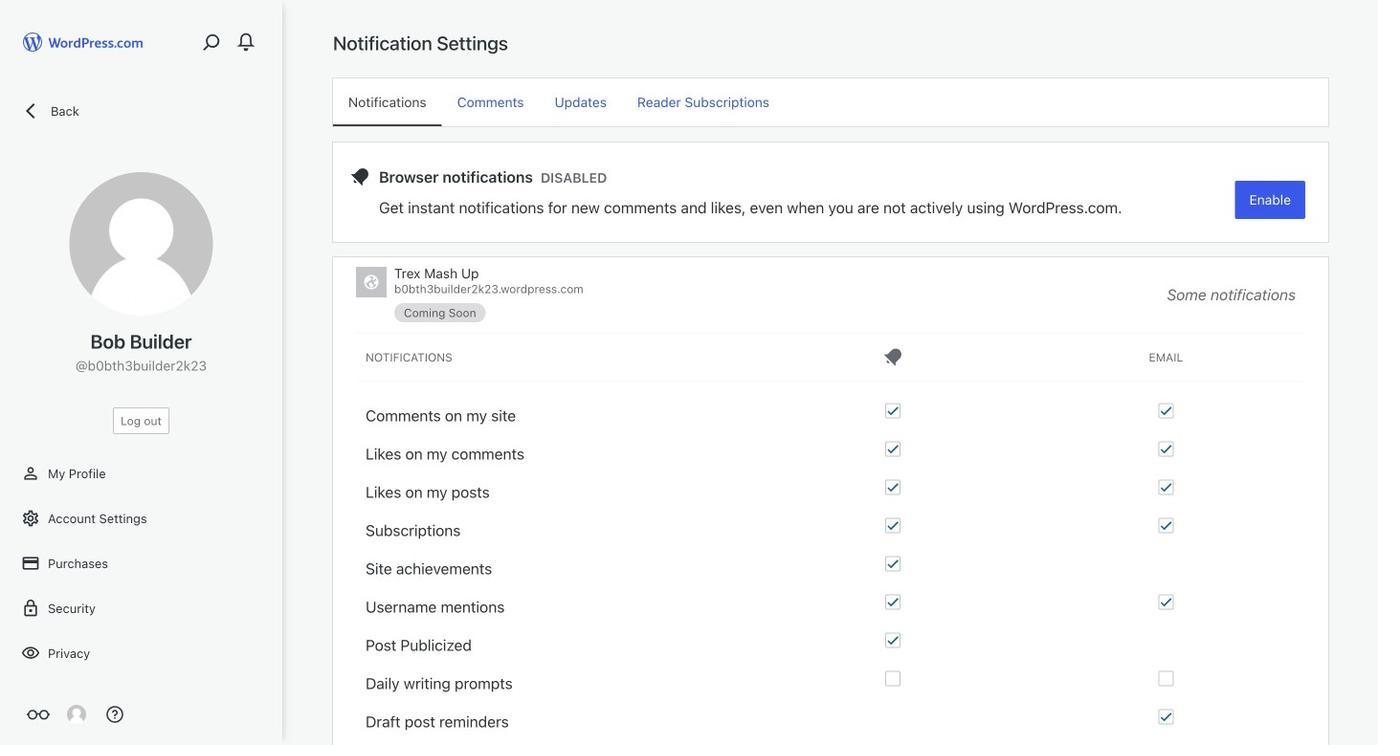 Task type: describe. For each thing, give the bounding box(es) containing it.
0 vertical spatial bob builder image
[[69, 172, 213, 316]]

credit_card image
[[21, 554, 40, 573]]

lock image
[[21, 599, 40, 618]]

settings image
[[21, 509, 40, 528]]

1 vertical spatial bob builder image
[[67, 705, 86, 725]]

person image
[[21, 464, 40, 483]]

visibility image
[[21, 644, 40, 663]]



Task type: locate. For each thing, give the bounding box(es) containing it.
reader image
[[27, 704, 50, 727]]

None checkbox
[[1159, 403, 1174, 419]]

None checkbox
[[886, 403, 901, 419], [886, 442, 901, 457], [1159, 442, 1174, 457], [886, 480, 901, 495], [1159, 480, 1174, 495], [886, 518, 901, 534], [1159, 518, 1174, 534], [886, 557, 901, 572], [886, 595, 901, 610], [1159, 595, 1174, 610], [886, 633, 901, 649], [886, 672, 901, 687], [1159, 672, 1174, 687], [1159, 710, 1174, 725], [886, 403, 901, 419], [886, 442, 901, 457], [1159, 442, 1174, 457], [886, 480, 901, 495], [1159, 480, 1174, 495], [886, 518, 901, 534], [1159, 518, 1174, 534], [886, 557, 901, 572], [886, 595, 901, 610], [1159, 595, 1174, 610], [886, 633, 901, 649], [886, 672, 901, 687], [1159, 672, 1174, 687], [1159, 710, 1174, 725]]

main content
[[333, 31, 1329, 746]]

menu
[[333, 78, 1329, 126]]

bob builder image
[[69, 172, 213, 316], [67, 705, 86, 725]]



Task type: vqa. For each thing, say whether or not it's contained in the screenshot.
LOOK
no



